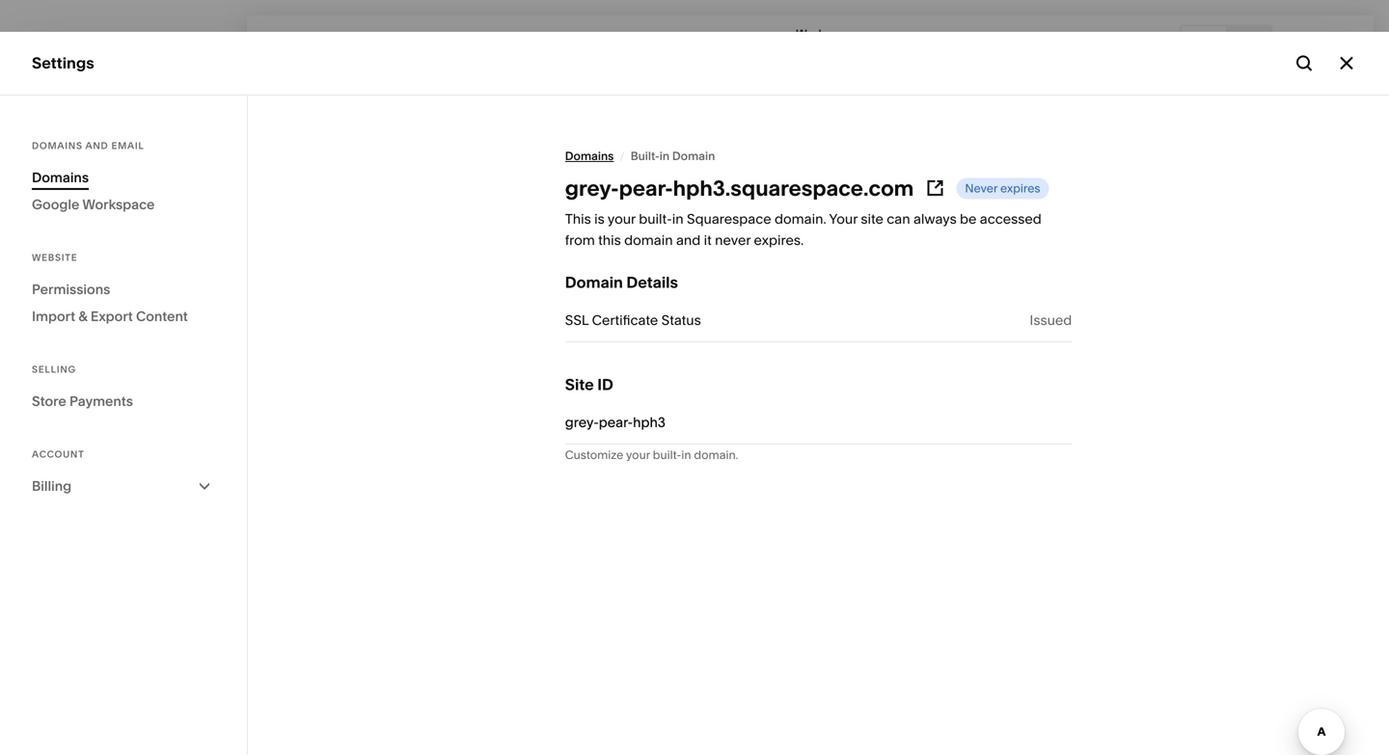Task type: describe. For each thing, give the bounding box(es) containing it.
domain details
[[565, 273, 678, 292]]

built-
[[631, 149, 660, 163]]

expires
[[1001, 181, 1041, 195]]

0 vertical spatial and
[[85, 140, 109, 152]]

scheduling link
[[32, 187, 214, 210]]

from
[[565, 232, 595, 249]]

customize
[[565, 448, 624, 462]]

store
[[32, 393, 66, 410]]

/
[[620, 149, 625, 163]]

account
[[32, 449, 84, 460]]

this
[[599, 232, 621, 249]]

accessed
[[980, 211, 1042, 227]]

import & export content link
[[32, 303, 215, 330]]

import
[[32, 308, 75, 325]]

domains and email
[[32, 140, 144, 152]]

store payments
[[32, 393, 133, 410]]

payments
[[70, 393, 133, 410]]

google workspace
[[32, 196, 155, 213]]

grey-
[[565, 175, 619, 201]]

workspace
[[82, 196, 155, 213]]

and inside this is your built-in squarespace domain. your site can always be accessed from this domain and it never expires.
[[677, 232, 701, 249]]

work
[[796, 27, 825, 41]]

site id
[[565, 375, 614, 394]]

squarespace
[[687, 211, 772, 227]]

this
[[565, 211, 591, 227]]

never expires
[[966, 181, 1041, 195]]

google
[[32, 196, 79, 213]]

status
[[662, 312, 701, 329]]

1 horizontal spatial domains link
[[565, 139, 614, 174]]

id
[[598, 375, 614, 394]]

selling
[[32, 364, 76, 375]]

marketing
[[32, 154, 107, 173]]

issued
[[1030, 312, 1073, 329]]

permissions link
[[32, 276, 215, 303]]

settings
[[32, 54, 94, 72]]

in inside this is your built-in squarespace domain. your site can always be accessed from this domain and it never expires.
[[672, 211, 684, 227]]

expires.
[[754, 232, 804, 249]]

grey-pear-hph3.squarespace.com link
[[565, 175, 946, 203]]

apple.applelee2001@gmail.com
[[77, 653, 251, 667]]

0 horizontal spatial domain
[[565, 273, 623, 292]]

&
[[78, 308, 87, 325]]

customize your built-in domain.
[[565, 448, 739, 462]]

your
[[830, 211, 858, 227]]

scheduling
[[32, 188, 115, 207]]

domains up grey-
[[565, 149, 614, 163]]

0 vertical spatial in
[[660, 149, 670, 163]]



Task type: vqa. For each thing, say whether or not it's contained in the screenshot.
This Is Your Built-In Squarespace Domain. Your Site Can Always Be Accessed From This Domain And It Never Expires.
yes



Task type: locate. For each thing, give the bounding box(es) containing it.
domains link up grey-
[[565, 139, 614, 174]]

2 vertical spatial in
[[682, 448, 692, 462]]

1 horizontal spatial domain
[[673, 149, 715, 163]]

domains
[[32, 140, 83, 152], [565, 149, 614, 163], [32, 169, 89, 186]]

in
[[660, 149, 670, 163], [672, 211, 684, 227], [682, 448, 692, 462]]

always
[[914, 211, 957, 227]]

is
[[595, 211, 605, 227]]

store payments link
[[32, 388, 215, 415]]

1 horizontal spatial domain.
[[775, 211, 827, 227]]

export
[[91, 308, 133, 325]]

1 vertical spatial and
[[677, 232, 701, 249]]

1 vertical spatial built-
[[653, 448, 682, 462]]

never
[[715, 232, 751, 249]]

content
[[136, 308, 188, 325]]

built- right customize
[[653, 448, 682, 462]]

in up domain
[[672, 211, 684, 227]]

ssl
[[565, 312, 589, 329]]

and left email
[[85, 140, 109, 152]]

tab list
[[1182, 27, 1271, 57]]

domain. inside this is your built-in squarespace domain. your site can always be accessed from this domain and it never expires.
[[775, 211, 827, 227]]

0 vertical spatial your
[[608, 211, 636, 227]]

details
[[627, 273, 678, 292]]

domain.
[[775, 211, 827, 227], [694, 448, 739, 462]]

email
[[111, 140, 144, 152]]

billing link
[[32, 473, 215, 500]]

domain
[[625, 232, 673, 249]]

1 horizontal spatial and
[[677, 232, 701, 249]]

0 horizontal spatial domains link
[[32, 164, 215, 191]]

domain up 'ssl'
[[565, 273, 623, 292]]

hph3.squarespace.com
[[673, 175, 914, 201]]

domain right "built-" at the top
[[673, 149, 715, 163]]

in up the pear-
[[660, 149, 670, 163]]

0 horizontal spatial and
[[85, 140, 109, 152]]

domain
[[673, 149, 715, 163], [565, 273, 623, 292]]

your
[[608, 211, 636, 227], [626, 448, 650, 462]]

it
[[704, 232, 712, 249]]

site
[[565, 375, 594, 394]]

google workspace link
[[32, 191, 215, 218]]

1 vertical spatial domain.
[[694, 448, 739, 462]]

billing button
[[32, 473, 215, 500]]

website
[[32, 252, 78, 263]]

ssl certificate status
[[565, 312, 701, 329]]

marketing link
[[32, 153, 214, 176]]

0 vertical spatial domain.
[[775, 211, 827, 227]]

0 horizontal spatial domain.
[[694, 448, 739, 462]]

domains up the scheduling
[[32, 169, 89, 186]]

never
[[966, 181, 998, 195]]

0 vertical spatial built-
[[639, 211, 672, 227]]

can
[[887, 211, 911, 227]]

1 vertical spatial in
[[672, 211, 684, 227]]

permissions
[[32, 281, 110, 298]]

domains link
[[565, 139, 614, 174], [32, 164, 215, 191]]

your right customize
[[626, 448, 650, 462]]

and
[[85, 140, 109, 152], [677, 232, 701, 249]]

domains up marketing
[[32, 140, 83, 152]]

1 vertical spatial domain
[[565, 273, 623, 292]]

this is your built-in squarespace domain. your site can always be accessed from this domain and it never expires.
[[565, 211, 1042, 249]]

built- inside this is your built-in squarespace domain. your site can always be accessed from this domain and it never expires.
[[639, 211, 672, 227]]

built-
[[639, 211, 672, 227], [653, 448, 682, 462]]

your inside this is your built-in squarespace domain. your site can always be accessed from this domain and it never expires.
[[608, 211, 636, 227]]

certificate
[[592, 312, 658, 329]]

your right is
[[608, 211, 636, 227]]

/ built-in domain
[[620, 149, 715, 163]]

pear-
[[619, 175, 673, 201]]

0 vertical spatial domain
[[673, 149, 715, 163]]

import & export content
[[32, 308, 188, 325]]

grey-pear-hph3.squarespace.com
[[565, 175, 914, 201]]

be
[[960, 211, 977, 227]]

1 vertical spatial your
[[626, 448, 650, 462]]

and left it
[[677, 232, 701, 249]]

site
[[861, 211, 884, 227]]

Enter text field
[[565, 412, 1073, 433]]

built- up domain
[[639, 211, 672, 227]]

billing
[[32, 478, 72, 495]]

domains link up workspace
[[32, 164, 215, 191]]

in right customize
[[682, 448, 692, 462]]



